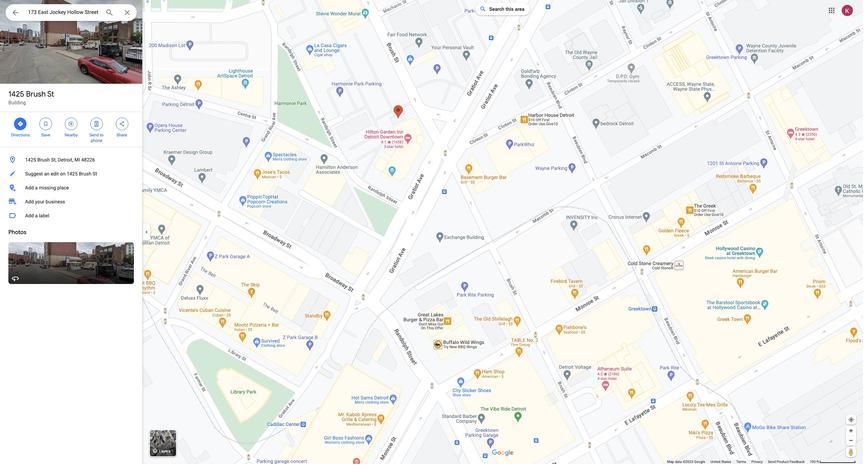 Task type: locate. For each thing, give the bounding box(es) containing it.
add for add your business
[[25, 199, 34, 205]]

0 vertical spatial send
[[90, 133, 99, 138]]

add a label button
[[0, 209, 142, 223]]

0 vertical spatial a
[[35, 185, 38, 191]]

privacy button
[[752, 460, 763, 464]]

100
[[811, 460, 816, 464]]

add for add a missing place
[[25, 185, 34, 191]]

map data ©2023 google
[[668, 460, 706, 464]]

1425 inside suggest an edit on 1425 brush st button
[[67, 171, 78, 177]]

1 vertical spatial st
[[93, 171, 97, 177]]

send product feedback
[[769, 460, 805, 464]]

states
[[722, 460, 732, 464]]

st down 48226
[[93, 171, 97, 177]]

0 vertical spatial brush
[[26, 89, 46, 99]]


[[119, 120, 125, 128]]

brush down 48226
[[79, 171, 91, 177]]

1 vertical spatial a
[[35, 213, 38, 218]]

add for add a label
[[25, 213, 34, 218]]

0 horizontal spatial send
[[90, 133, 99, 138]]

1 horizontal spatial send
[[769, 460, 776, 464]]

48226
[[81, 157, 95, 163]]

0 horizontal spatial st
[[47, 89, 54, 99]]

brush left 'st,'
[[37, 157, 50, 163]]

1425 up the 'building'
[[8, 89, 24, 99]]

brush for st,
[[37, 157, 50, 163]]

ft
[[817, 460, 820, 464]]

1425 up the "suggest"
[[25, 157, 36, 163]]

add left label
[[25, 213, 34, 218]]

0 vertical spatial st
[[47, 89, 54, 99]]

directions
[[11, 133, 30, 138]]

missing
[[39, 185, 56, 191]]

2 vertical spatial add
[[25, 213, 34, 218]]

1425 brush st main content
[[0, 0, 142, 464]]

2 vertical spatial brush
[[79, 171, 91, 177]]

search this area
[[490, 6, 525, 12]]

brush
[[26, 89, 46, 99], [37, 157, 50, 163], [79, 171, 91, 177]]

photos
[[8, 229, 26, 236]]

add your business link
[[0, 195, 142, 209]]

send inside button
[[769, 460, 776, 464]]

united
[[711, 460, 721, 464]]

1 add from the top
[[25, 185, 34, 191]]

1425 inside 1425 brush st building
[[8, 89, 24, 99]]

add left your
[[25, 199, 34, 205]]

3 add from the top
[[25, 213, 34, 218]]

privacy
[[752, 460, 763, 464]]

google
[[695, 460, 706, 464]]

2 vertical spatial 1425
[[67, 171, 78, 177]]

send to phone
[[90, 133, 104, 143]]

to
[[100, 133, 104, 138]]

1 vertical spatial send
[[769, 460, 776, 464]]

actions for 1425 brush st region
[[0, 112, 142, 147]]

st up 
[[47, 89, 54, 99]]

add
[[25, 185, 34, 191], [25, 199, 34, 205], [25, 213, 34, 218]]

0 vertical spatial add
[[25, 185, 34, 191]]

brush up 
[[26, 89, 46, 99]]


[[43, 120, 49, 128]]

add down the "suggest"
[[25, 185, 34, 191]]

1 vertical spatial brush
[[37, 157, 50, 163]]

send for send product feedback
[[769, 460, 776, 464]]


[[11, 8, 20, 17]]

footer containing map data ©2023 google
[[668, 460, 811, 464]]

send
[[90, 133, 99, 138], [769, 460, 776, 464]]

suggest
[[25, 171, 43, 177]]

footer inside google maps element
[[668, 460, 811, 464]]

©2023
[[683, 460, 694, 464]]

share
[[117, 133, 127, 138]]

1425 right on
[[67, 171, 78, 177]]

send inside send to phone
[[90, 133, 99, 138]]

send left product
[[769, 460, 776, 464]]

a left label
[[35, 213, 38, 218]]

send up phone
[[90, 133, 99, 138]]

2 add from the top
[[25, 199, 34, 205]]

united states
[[711, 460, 732, 464]]

1 horizontal spatial st
[[93, 171, 97, 177]]

send for send to phone
[[90, 133, 99, 138]]

save
[[41, 133, 50, 138]]

a
[[35, 185, 38, 191], [35, 213, 38, 218]]

1425 for st,
[[25, 157, 36, 163]]

footer
[[668, 460, 811, 464]]

1 vertical spatial 1425
[[25, 157, 36, 163]]

st
[[47, 89, 54, 99], [93, 171, 97, 177]]

brush inside 'button'
[[37, 157, 50, 163]]

suggest an edit on 1425 brush st button
[[0, 167, 142, 181]]

1425
[[8, 89, 24, 99], [25, 157, 36, 163], [67, 171, 78, 177]]

2 horizontal spatial 1425
[[67, 171, 78, 177]]

brush inside 1425 brush st building
[[26, 89, 46, 99]]

building
[[8, 100, 26, 105]]

None field
[[28, 8, 100, 16]]

1425 inside '1425 brush st, detroit, mi 48226' 'button'
[[25, 157, 36, 163]]

1 a from the top
[[35, 185, 38, 191]]

2 a from the top
[[35, 213, 38, 218]]

100 ft
[[811, 460, 820, 464]]

1 vertical spatial add
[[25, 199, 34, 205]]


[[68, 120, 74, 128]]

1 horizontal spatial 1425
[[25, 157, 36, 163]]

0 vertical spatial 1425
[[8, 89, 24, 99]]

zoom in image
[[849, 428, 854, 433]]

a left "missing"
[[35, 185, 38, 191]]

brush inside button
[[79, 171, 91, 177]]

map
[[668, 460, 675, 464]]

none field inside 173 east jockey hollow street clarkston, mi 48348 field
[[28, 8, 100, 16]]

0 horizontal spatial 1425
[[8, 89, 24, 99]]



Task type: describe. For each thing, give the bounding box(es) containing it.
add a label
[[25, 213, 49, 218]]

this
[[506, 6, 514, 12]]

terms
[[737, 460, 747, 464]]

1425 brush st, detroit, mi 48226
[[25, 157, 95, 163]]

suggest an edit on 1425 brush st
[[25, 171, 97, 177]]

1425 brush st building
[[8, 89, 54, 105]]

show your location image
[[849, 417, 855, 423]]

st,
[[51, 157, 57, 163]]

an
[[44, 171, 49, 177]]

united states button
[[711, 460, 732, 464]]

add a missing place
[[25, 185, 69, 191]]

edit
[[51, 171, 59, 177]]

google maps element
[[0, 0, 864, 464]]

layers
[[159, 449, 171, 454]]

search this area button
[[476, 3, 530, 15]]

173 East Jockey Hollow Street Clarkston, MI 48348 field
[[6, 4, 137, 21]]

add your business
[[25, 199, 65, 205]]


[[17, 120, 24, 128]]

st inside suggest an edit on 1425 brush st button
[[93, 171, 97, 177]]

send product feedback button
[[769, 460, 805, 464]]

zoom out image
[[849, 438, 854, 443]]

st inside 1425 brush st building
[[47, 89, 54, 99]]

google account: kenny nguyen  
(kenny.nguyen@adept.ai) image
[[842, 5, 854, 16]]

brush for st
[[26, 89, 46, 99]]

place
[[57, 185, 69, 191]]

100 ft button
[[811, 460, 856, 464]]

search
[[490, 6, 505, 12]]

add a missing place button
[[0, 181, 142, 195]]

a for missing
[[35, 185, 38, 191]]

detroit,
[[58, 157, 73, 163]]

your
[[35, 199, 44, 205]]

nearby
[[65, 133, 78, 138]]

1425 for st
[[8, 89, 24, 99]]

1425 brush st, detroit, mi 48226 button
[[0, 153, 142, 167]]

product
[[777, 460, 789, 464]]

on
[[60, 171, 65, 177]]

area
[[515, 6, 525, 12]]

feedback
[[790, 460, 805, 464]]

mi
[[75, 157, 80, 163]]

show street view coverage image
[[847, 447, 857, 457]]

data
[[676, 460, 682, 464]]

phone
[[91, 138, 102, 143]]

business
[[46, 199, 65, 205]]

collapse side panel image
[[143, 228, 150, 236]]

 button
[[6, 4, 25, 22]]

 search field
[[6, 4, 137, 22]]

a for label
[[35, 213, 38, 218]]


[[93, 120, 100, 128]]

label
[[39, 213, 49, 218]]

terms button
[[737, 460, 747, 464]]



Task type: vqa. For each thing, say whether or not it's contained in the screenshot.
· to the top
no



